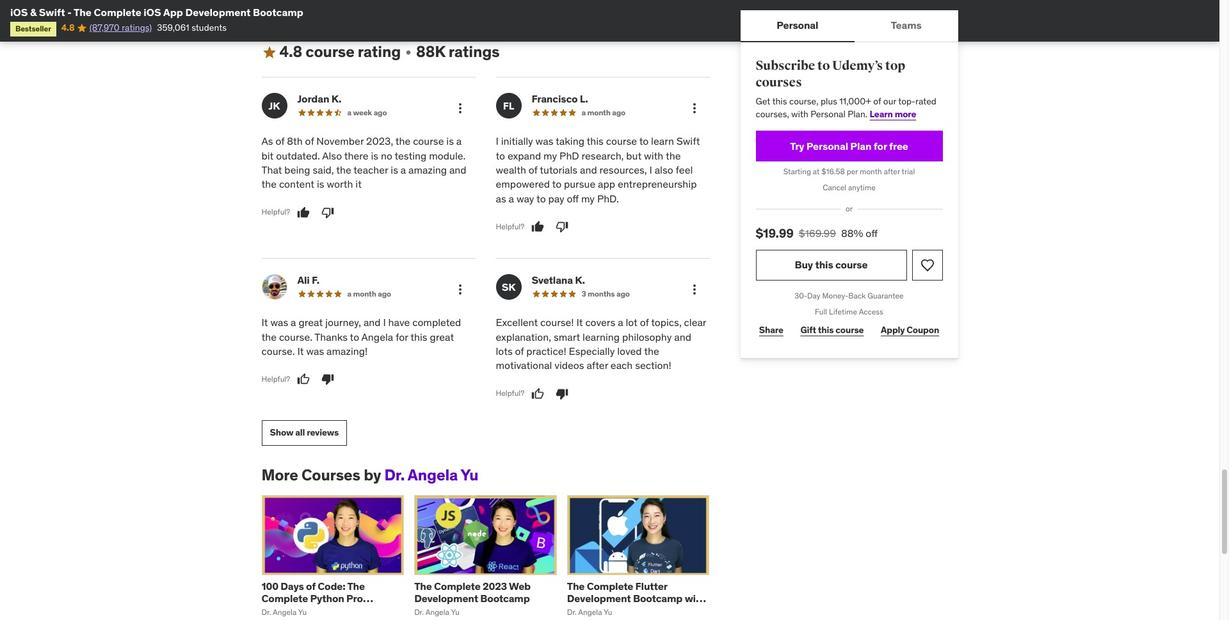 Task type: describe. For each thing, give the bounding box(es) containing it.
courses,
[[756, 108, 790, 120]]

1 ios from the left
[[10, 6, 28, 19]]

0 vertical spatial i
[[496, 135, 499, 147]]

1 vertical spatial i
[[650, 163, 653, 176]]

course inside buy this course button
[[836, 258, 868, 271]]

to inside 'it was a great journey, and i have completed the course. thanks to angela for this great course. it was amazing!'
[[350, 330, 359, 343]]

jordan k.
[[298, 92, 342, 105]]

gift
[[801, 324, 817, 336]]

a month ago for and
[[348, 289, 391, 299]]

bootcamp inside the complete flutter development bootcamp with dart
[[633, 592, 683, 605]]

tutorials
[[540, 163, 578, 176]]

100
[[262, 580, 279, 592]]

helpful? for as of 8th of november 2023, the course is a bit outdated. also there is no testing module. that being said, the teacher is a amazing and the content is worth it
[[262, 207, 290, 217]]

dr. angela yu for python
[[262, 607, 307, 617]]

-
[[67, 6, 72, 19]]

3
[[582, 289, 586, 299]]

additional actions for review by svetlana k. image
[[687, 282, 702, 297]]

philosophy
[[623, 330, 672, 343]]

a inside 'it was a great journey, and i have completed the course. thanks to angela for this great course. it was amazing!'
[[291, 316, 296, 329]]

the inside excellent course! it covers a lot of topics, clear explanation, smart learning philosophy and lots of practice! especially loved the motivational videos after each section!
[[644, 345, 660, 357]]

88k
[[416, 42, 446, 62]]

1 vertical spatial course.
[[262, 345, 295, 357]]

the inside the complete 2023 web development bootcamp dr. angela yu
[[415, 580, 432, 592]]

svetlana
[[532, 274, 573, 286]]

motivational
[[496, 359, 552, 372]]

with inside the complete flutter development bootcamp with dart
[[685, 592, 706, 605]]

with inside i initially was taking this course to learn swift to expand my phd research, but with the wealth of tutorials and resources, i also feel empowered to pursue app entrepreneurship as a way to pay off my phd.
[[644, 149, 664, 162]]

taking
[[556, 135, 585, 147]]

additional actions for review by ali f. image
[[453, 282, 468, 297]]

being
[[285, 163, 310, 176]]

cancel
[[823, 183, 847, 192]]

share
[[760, 324, 784, 336]]

it
[[356, 178, 362, 190]]

ago for 2023,
[[374, 108, 387, 117]]

the up worth at top left
[[336, 163, 351, 176]]

development inside the complete flutter development bootcamp with dart
[[567, 592, 631, 605]]

to left pay
[[537, 192, 546, 205]]

it inside excellent course! it covers a lot of topics, clear explanation, smart learning philosophy and lots of practice! especially loved the motivational videos after each section!
[[577, 316, 583, 329]]

jk
[[269, 99, 280, 112]]

the complete 2023 web development bootcamp link
[[415, 580, 531, 605]]

and inside excellent course! it covers a lot of topics, clear explanation, smart learning philosophy and lots of practice! especially loved the motivational videos after each section!
[[675, 330, 692, 343]]

a week ago
[[348, 108, 387, 117]]

development inside the complete 2023 web development bootcamp dr. angela yu
[[415, 592, 478, 605]]

web
[[509, 580, 531, 592]]

dr. angela yu for dart
[[567, 607, 613, 617]]

teacher
[[354, 163, 388, 176]]

$19.99
[[756, 225, 794, 241]]

0 vertical spatial course.
[[279, 330, 313, 343]]

mark review by svetlana k. as helpful image
[[532, 387, 545, 400]]

try personal plan for free link
[[756, 131, 943, 162]]

videos
[[555, 359, 585, 372]]

courses
[[302, 465, 361, 485]]

ali
[[298, 274, 310, 286]]

of right 8th
[[305, 135, 314, 147]]

course!
[[541, 316, 574, 329]]

fl
[[503, 99, 514, 112]]

for inside 100 days of code: the complete python pro bootcamp for 2023
[[313, 604, 327, 617]]

$16.58
[[822, 167, 845, 176]]

excellent course! it covers a lot of topics, clear explanation, smart learning philosophy and lots of practice! especially loved the motivational videos after each section!
[[496, 316, 707, 372]]

our
[[884, 96, 897, 107]]

was inside i initially was taking this course to learn swift to expand my phd research, but with the wealth of tutorials and resources, i also feel empowered to pursue app entrepreneurship as a way to pay off my phd.
[[536, 135, 554, 147]]

each
[[611, 359, 633, 372]]

students
[[192, 22, 227, 34]]

0 vertical spatial swift
[[39, 6, 65, 19]]

buy this course button
[[756, 250, 907, 280]]

trial
[[902, 167, 916, 176]]

2023,
[[366, 135, 393, 147]]

is down said,
[[317, 178, 324, 190]]

complete inside 100 days of code: the complete python pro bootcamp for 2023
[[262, 592, 308, 605]]

0 horizontal spatial development
[[185, 6, 251, 19]]

of down the explanation,
[[515, 345, 524, 357]]

as
[[262, 135, 273, 147]]

to inside subscribe to udemy's top courses
[[818, 58, 830, 74]]

the inside 'it was a great journey, and i have completed the course. thanks to angela for this great course. it was amazing!'
[[262, 330, 277, 343]]

off inside i initially was taking this course to learn swift to expand my phd research, but with the wealth of tutorials and resources, i also feel empowered to pursue app entrepreneurship as a way to pay off my phd.
[[567, 192, 579, 205]]

money-
[[823, 291, 849, 300]]

udemy's
[[833, 58, 883, 74]]

swift inside i initially was taking this course to learn swift to expand my phd research, but with the wealth of tutorials and resources, i also feel empowered to pursue app entrepreneurship as a way to pay off my phd.
[[677, 135, 700, 147]]

mark review by ali f. as helpful image
[[297, 373, 310, 386]]

top
[[886, 58, 906, 74]]

after inside excellent course! it covers a lot of topics, clear explanation, smart learning philosophy and lots of practice! especially loved the motivational videos after each section!
[[587, 359, 609, 372]]

and inside 'it was a great journey, and i have completed the course. thanks to angela for this great course. it was amazing!'
[[364, 316, 381, 329]]

(87,970 ratings)
[[89, 22, 152, 34]]

but
[[627, 149, 642, 162]]

testing
[[395, 149, 427, 162]]

this for get
[[773, 96, 788, 107]]

no
[[381, 149, 393, 162]]

ago for lot
[[617, 289, 630, 299]]

learn
[[870, 108, 893, 120]]

reviews
[[307, 427, 339, 438]]

said,
[[313, 163, 334, 176]]

$169.99
[[799, 227, 837, 240]]

there
[[344, 149, 369, 162]]

bootcamp inside 100 days of code: the complete python pro bootcamp for 2023
[[262, 604, 311, 617]]

lots
[[496, 345, 513, 357]]

try
[[791, 140, 805, 152]]

this inside i initially was taking this course to learn swift to expand my phd research, but with the wealth of tutorials and resources, i also feel empowered to pursue app entrepreneurship as a way to pay off my phd.
[[587, 135, 604, 147]]

0 horizontal spatial was
[[271, 316, 288, 329]]

4.8 for 4.8
[[61, 22, 75, 34]]

of inside 100 days of code: the complete python pro bootcamp for 2023
[[306, 580, 316, 592]]

course inside as of 8th of november 2023, the course is a bit outdated. also there is no testing module. that being said, the teacher is a amazing and the content is worth it
[[413, 135, 444, 147]]

days
[[281, 580, 304, 592]]

complete inside the complete flutter development bootcamp with dart
[[587, 580, 634, 592]]

wishlist image
[[920, 257, 936, 273]]

a left week
[[348, 108, 352, 117]]

lifetime
[[830, 307, 858, 316]]

share button
[[756, 317, 787, 343]]

week
[[353, 108, 372, 117]]

a up journey,
[[348, 289, 352, 299]]

more
[[262, 465, 298, 485]]

is left no
[[371, 149, 379, 162]]

1 horizontal spatial great
[[430, 330, 454, 343]]

to up pay
[[553, 178, 562, 190]]

expand
[[508, 149, 541, 162]]

a inside excellent course! it covers a lot of topics, clear explanation, smart learning philosophy and lots of practice! especially loved the motivational videos after each section!
[[618, 316, 624, 329]]

complete up (87,970 ratings)
[[94, 6, 141, 19]]

sk
[[502, 280, 516, 293]]

4.8 course rating
[[280, 42, 401, 62]]

try personal plan for free
[[791, 140, 909, 152]]

course inside i initially was taking this course to learn swift to expand my phd research, but with the wealth of tutorials and resources, i also feel empowered to pursue app entrepreneurship as a way to pay off my phd.
[[606, 135, 637, 147]]

a down testing
[[401, 163, 406, 176]]

phd
[[560, 149, 579, 162]]

phd.
[[598, 192, 619, 205]]

bit
[[262, 149, 274, 162]]

outdated.
[[276, 149, 320, 162]]

after inside starting at $16.58 per month after trial cancel anytime
[[884, 167, 901, 176]]

rated
[[916, 96, 937, 107]]

of right "as"
[[276, 135, 285, 147]]

journey,
[[325, 316, 361, 329]]

2 horizontal spatial for
[[874, 140, 888, 152]]

this for buy
[[816, 258, 834, 271]]

completed
[[413, 316, 461, 329]]

section!
[[636, 359, 672, 372]]

11,000+
[[840, 96, 872, 107]]

rating
[[358, 42, 401, 62]]

xsmall image
[[404, 47, 414, 58]]

as of 8th of november 2023, the course is a bit outdated. also there is no testing module. that being said, the teacher is a amazing and the content is worth it
[[262, 135, 467, 190]]

personal inside the get this course, plus 11,000+ of our top-rated courses, with personal plan.
[[811, 108, 846, 120]]

3 months ago
[[582, 289, 630, 299]]

learn more link
[[870, 108, 917, 120]]

angela inside the complete 2023 web development bootcamp dr. angela yu
[[426, 607, 450, 617]]

to up wealth
[[496, 149, 505, 162]]

apply coupon
[[881, 324, 940, 336]]

ago for course
[[613, 108, 626, 117]]

loved
[[618, 345, 642, 357]]



Task type: locate. For each thing, give the bounding box(es) containing it.
after left trial
[[884, 167, 901, 176]]

0 vertical spatial great
[[299, 316, 323, 329]]

course up back
[[836, 258, 868, 271]]

this inside button
[[816, 258, 834, 271]]

course down lifetime
[[836, 324, 864, 336]]

gift this course link
[[798, 317, 868, 343]]

1 vertical spatial for
[[396, 330, 408, 343]]

explanation,
[[496, 330, 552, 343]]

0 horizontal spatial 2023
[[329, 604, 353, 617]]

and inside as of 8th of november 2023, the course is a bit outdated. also there is no testing module. that being said, the teacher is a amazing and the content is worth it
[[450, 163, 467, 176]]

course up jordan k. at the top left
[[306, 42, 355, 62]]

0 horizontal spatial after
[[587, 359, 609, 372]]

angela inside 'it was a great journey, and i have completed the course. thanks to angela for this great course. it was amazing!'
[[362, 330, 393, 343]]

1 dr. angela yu from the left
[[262, 607, 307, 617]]

4.8 for 4.8 course rating
[[280, 42, 302, 62]]

months
[[588, 289, 615, 299]]

personal up the $16.58
[[807, 140, 849, 152]]

1 horizontal spatial for
[[396, 330, 408, 343]]

ratings
[[449, 42, 500, 62]]

personal up subscribe
[[777, 19, 819, 32]]

this for gift
[[819, 324, 834, 336]]

the up 'section!'
[[644, 345, 660, 357]]

plan.
[[848, 108, 868, 120]]

mark review by jordan k. as unhelpful image
[[322, 206, 334, 219]]

1 vertical spatial a month ago
[[348, 289, 391, 299]]

app
[[598, 178, 616, 190]]

ago right the months
[[617, 289, 630, 299]]

1 vertical spatial k.
[[575, 274, 585, 286]]

this inside 'it was a great journey, and i have completed the course. thanks to angela for this great course. it was amazing!'
[[411, 330, 428, 343]]

additional actions for review by jordan k. image
[[453, 101, 468, 116]]

ago up research,
[[613, 108, 626, 117]]

1 horizontal spatial with
[[685, 592, 706, 605]]

for down have
[[396, 330, 408, 343]]

pursue
[[564, 178, 596, 190]]

i inside 'it was a great journey, and i have completed the course. thanks to angela for this great course. it was amazing!'
[[383, 316, 386, 329]]

great down completed
[[430, 330, 454, 343]]

the complete 2023 web development bootcamp dr. angela yu
[[415, 580, 531, 617]]

1 vertical spatial personal
[[811, 108, 846, 120]]

1 vertical spatial with
[[644, 149, 664, 162]]

30-
[[795, 291, 808, 300]]

2 horizontal spatial it
[[577, 316, 583, 329]]

my
[[544, 149, 557, 162], [582, 192, 595, 205]]

more
[[895, 108, 917, 120]]

svetlana k.
[[532, 274, 585, 286]]

i left have
[[383, 316, 386, 329]]

1 vertical spatial swift
[[677, 135, 700, 147]]

359,061
[[157, 22, 189, 34]]

k. for svetlana k.
[[575, 274, 585, 286]]

1 horizontal spatial dr. angela yu
[[567, 607, 613, 617]]

the complete flutter development bootcamp with dart link
[[567, 580, 707, 617]]

88k ratings
[[416, 42, 500, 62]]

0 vertical spatial after
[[884, 167, 901, 176]]

1 vertical spatial my
[[582, 192, 595, 205]]

pro
[[347, 592, 363, 605]]

a month ago for course
[[582, 108, 626, 117]]

i left initially
[[496, 135, 499, 147]]

personal inside button
[[777, 19, 819, 32]]

for down code:
[[313, 604, 327, 617]]

the inside 100 days of code: the complete python pro bootcamp for 2023
[[347, 580, 365, 592]]

undo mark review by francisco l. as helpful image
[[532, 220, 545, 233]]

2023 inside 100 days of code: the complete python pro bootcamp for 2023
[[329, 604, 353, 617]]

1 vertical spatial after
[[587, 359, 609, 372]]

lot
[[626, 316, 638, 329]]

4.8 right medium image on the top
[[280, 42, 302, 62]]

show all reviews
[[270, 427, 339, 438]]

with down the "learn"
[[644, 149, 664, 162]]

this inside the get this course, plus 11,000+ of our top-rated courses, with personal plan.
[[773, 96, 788, 107]]

1 horizontal spatial month
[[588, 108, 611, 117]]

4.8
[[61, 22, 75, 34], [280, 42, 302, 62]]

month up anytime
[[860, 167, 883, 176]]

get this course, plus 11,000+ of our top-rated courses, with personal plan.
[[756, 96, 937, 120]]

this right gift
[[819, 324, 834, 336]]

a inside i initially was taking this course to learn swift to expand my phd research, but with the wealth of tutorials and resources, i also feel empowered to pursue app entrepreneurship as a way to pay off my phd.
[[509, 192, 514, 205]]

entrepreneurship
[[618, 178, 697, 190]]

0 vertical spatial 2023
[[483, 580, 507, 592]]

0 horizontal spatial swift
[[39, 6, 65, 19]]

1 vertical spatial off
[[866, 227, 878, 240]]

complete left web
[[434, 580, 481, 592]]

30-day money-back guarantee full lifetime access
[[795, 291, 904, 316]]

1 vertical spatial month
[[860, 167, 883, 176]]

helpful? left mark review by svetlana k. as helpful icon
[[496, 388, 525, 398]]

2023 inside the complete 2023 web development bootcamp dr. angela yu
[[483, 580, 507, 592]]

swift left -
[[39, 6, 65, 19]]

and inside i initially was taking this course to learn swift to expand my phd research, but with the wealth of tutorials and resources, i also feel empowered to pursue app entrepreneurship as a way to pay off my phd.
[[580, 163, 597, 176]]

ago for and
[[378, 289, 391, 299]]

0 horizontal spatial dr. angela yu
[[262, 607, 307, 617]]

complete left python
[[262, 592, 308, 605]]

1 vertical spatial 2023
[[329, 604, 353, 617]]

a month ago up journey,
[[348, 289, 391, 299]]

way
[[517, 192, 535, 205]]

helpful? for i initially was taking this course to learn swift to expand my phd research, but with the wealth of tutorials and resources, i also feel empowered to pursue app entrepreneurship as a way to pay off my phd.
[[496, 221, 525, 231]]

0 horizontal spatial off
[[567, 192, 579, 205]]

off inside $19.99 $169.99 88% off
[[866, 227, 878, 240]]

month down l.
[[588, 108, 611, 117]]

2 horizontal spatial i
[[650, 163, 653, 176]]

0 vertical spatial month
[[588, 108, 611, 117]]

0 horizontal spatial month
[[353, 289, 377, 299]]

for
[[874, 140, 888, 152], [396, 330, 408, 343], [313, 604, 327, 617]]

my up tutorials
[[544, 149, 557, 162]]

k. up 3
[[575, 274, 585, 286]]

back
[[849, 291, 866, 300]]

the up also
[[666, 149, 681, 162]]

i initially was taking this course to learn swift to expand my phd research, but with the wealth of tutorials and resources, i also feel empowered to pursue app entrepreneurship as a way to pay off my phd.
[[496, 135, 700, 205]]

1 horizontal spatial my
[[582, 192, 595, 205]]

helpful? left undo mark review by jordan k. as helpful icon
[[262, 207, 290, 217]]

1 horizontal spatial off
[[866, 227, 878, 240]]

0 vertical spatial for
[[874, 140, 888, 152]]

plan
[[851, 140, 872, 152]]

1 horizontal spatial 4.8
[[280, 42, 302, 62]]

0 vertical spatial my
[[544, 149, 557, 162]]

a left the lot
[[618, 316, 624, 329]]

1 vertical spatial 4.8
[[280, 42, 302, 62]]

of down expand
[[529, 163, 538, 176]]

off right '88%'
[[866, 227, 878, 240]]

k.
[[332, 92, 342, 105], [575, 274, 585, 286]]

2023 down code:
[[329, 604, 353, 617]]

gift this course
[[801, 324, 864, 336]]

and down clear
[[675, 330, 692, 343]]

is down no
[[391, 163, 398, 176]]

2 vertical spatial personal
[[807, 140, 849, 152]]

1 horizontal spatial swift
[[677, 135, 700, 147]]

is
[[447, 135, 454, 147], [371, 149, 379, 162], [391, 163, 398, 176], [317, 178, 324, 190]]

&
[[30, 6, 37, 19]]

helpful? left mark review by ali f. as helpful icon
[[262, 374, 290, 384]]

month up journey,
[[353, 289, 377, 299]]

teams
[[892, 19, 922, 32]]

it was a great journey, and i have completed the course. thanks to angela for this great course. it was amazing!
[[262, 316, 461, 357]]

0 vertical spatial with
[[792, 108, 809, 120]]

2 vertical spatial i
[[383, 316, 386, 329]]

2 horizontal spatial with
[[792, 108, 809, 120]]

1 vertical spatial was
[[271, 316, 288, 329]]

mark review by francisco l. as unhelpful image
[[556, 220, 569, 233]]

i left also
[[650, 163, 653, 176]]

personal down plus
[[811, 108, 846, 120]]

yu inside the complete 2023 web development bootcamp dr. angela yu
[[451, 607, 460, 617]]

dart
[[567, 604, 588, 617]]

access
[[859, 307, 884, 316]]

course up the but
[[606, 135, 637, 147]]

complete up dart
[[587, 580, 634, 592]]

bootcamp inside the complete 2023 web development bootcamp dr. angela yu
[[481, 592, 530, 605]]

for left free
[[874, 140, 888, 152]]

the complete flutter development bootcamp with dart
[[567, 580, 706, 617]]

dr. angela yu link
[[385, 465, 479, 485]]

feel
[[676, 163, 693, 176]]

to up the but
[[640, 135, 649, 147]]

2 horizontal spatial development
[[567, 592, 631, 605]]

0 horizontal spatial with
[[644, 149, 664, 162]]

0 horizontal spatial 4.8
[[61, 22, 75, 34]]

0 horizontal spatial i
[[383, 316, 386, 329]]

undo mark review by svetlana k. as unhelpful image
[[556, 387, 569, 400]]

1 horizontal spatial ios
[[144, 6, 161, 19]]

0 horizontal spatial great
[[299, 316, 323, 329]]

and up pursue
[[580, 163, 597, 176]]

research,
[[582, 149, 624, 162]]

of right the days
[[306, 580, 316, 592]]

after down especially
[[587, 359, 609, 372]]

complete inside the complete 2023 web development bootcamp dr. angela yu
[[434, 580, 481, 592]]

more courses by dr. angela yu
[[262, 465, 479, 485]]

1 horizontal spatial was
[[306, 345, 324, 357]]

and left have
[[364, 316, 381, 329]]

for inside 'it was a great journey, and i have completed the course. thanks to angela for this great course. it was amazing!'
[[396, 330, 408, 343]]

0 horizontal spatial k.
[[332, 92, 342, 105]]

initially
[[501, 135, 533, 147]]

2 dr. angela yu from the left
[[567, 607, 613, 617]]

the left thanks
[[262, 330, 277, 343]]

ios left app
[[144, 6, 161, 19]]

0 horizontal spatial for
[[313, 604, 327, 617]]

2 vertical spatial with
[[685, 592, 706, 605]]

learn more
[[870, 108, 917, 120]]

medium image
[[262, 45, 277, 60]]

swift right the "learn"
[[677, 135, 700, 147]]

to left udemy's
[[818, 58, 830, 74]]

8th
[[287, 135, 303, 147]]

a month ago down l.
[[582, 108, 626, 117]]

tab list
[[741, 10, 959, 42]]

of inside i initially was taking this course to learn swift to expand my phd research, but with the wealth of tutorials and resources, i also feel empowered to pursue app entrepreneurship as a way to pay off my phd.
[[529, 163, 538, 176]]

anytime
[[849, 183, 876, 192]]

of left our
[[874, 96, 882, 107]]

or
[[846, 204, 853, 213]]

course inside "gift this course" "link"
[[836, 324, 864, 336]]

0 vertical spatial k.
[[332, 92, 342, 105]]

and down module.
[[450, 163, 467, 176]]

the up testing
[[396, 135, 411, 147]]

the
[[74, 6, 92, 19], [347, 580, 365, 592], [415, 580, 432, 592], [567, 580, 585, 592]]

starting
[[784, 167, 812, 176]]

0 horizontal spatial a month ago
[[348, 289, 391, 299]]

of inside the get this course, plus 11,000+ of our top-rated courses, with personal plan.
[[874, 96, 882, 107]]

show all reviews button
[[262, 420, 347, 446]]

off
[[567, 192, 579, 205], [866, 227, 878, 240]]

100 days of code: the complete python pro bootcamp for 2023
[[262, 580, 365, 617]]

ago
[[374, 108, 387, 117], [613, 108, 626, 117], [378, 289, 391, 299], [617, 289, 630, 299]]

the inside i initially was taking this course to learn swift to expand my phd research, but with the wealth of tutorials and resources, i also feel empowered to pursue app entrepreneurship as a way to pay off my phd.
[[666, 149, 681, 162]]

month inside starting at $16.58 per month after trial cancel anytime
[[860, 167, 883, 176]]

2 ios from the left
[[144, 6, 161, 19]]

dr. angela yu
[[262, 607, 307, 617], [567, 607, 613, 617]]

this down completed
[[411, 330, 428, 343]]

(87,970
[[89, 22, 120, 34]]

great up thanks
[[299, 316, 323, 329]]

ios & swift - the complete ios app development bootcamp
[[10, 6, 304, 19]]

the down that
[[262, 178, 277, 190]]

0 horizontal spatial it
[[262, 316, 268, 329]]

k. right jordan
[[332, 92, 342, 105]]

4.8 down -
[[61, 22, 75, 34]]

flutter
[[636, 580, 668, 592]]

2023 left web
[[483, 580, 507, 592]]

a left journey,
[[291, 316, 296, 329]]

0 vertical spatial off
[[567, 192, 579, 205]]

ago right week
[[374, 108, 387, 117]]

2 vertical spatial month
[[353, 289, 377, 299]]

a
[[348, 108, 352, 117], [582, 108, 586, 117], [457, 135, 462, 147], [401, 163, 406, 176], [509, 192, 514, 205], [348, 289, 352, 299], [291, 316, 296, 329], [618, 316, 624, 329]]

this up courses, at the top of the page
[[773, 96, 788, 107]]

ago up have
[[378, 289, 391, 299]]

undo mark review by jordan k. as helpful image
[[297, 206, 310, 219]]

k. for jordan k.
[[332, 92, 342, 105]]

course up testing
[[413, 135, 444, 147]]

guarantee
[[868, 291, 904, 300]]

dr. inside the complete 2023 web development bootcamp dr. angela yu
[[415, 607, 424, 617]]

as
[[496, 192, 507, 205]]

1 horizontal spatial a month ago
[[582, 108, 626, 117]]

0 vertical spatial personal
[[777, 19, 819, 32]]

helpful? for it was a great journey, and i have completed the course. thanks to angela for this great course. it was amazing!
[[262, 374, 290, 384]]

practice!
[[527, 345, 567, 357]]

get
[[756, 96, 771, 107]]

have
[[389, 316, 410, 329]]

1 horizontal spatial after
[[884, 167, 901, 176]]

helpful? for excellent course! it covers a lot of topics, clear explanation, smart learning philosophy and lots of practice! especially loved the motivational videos after each section!
[[496, 388, 525, 398]]

day
[[808, 291, 821, 300]]

1 vertical spatial great
[[430, 330, 454, 343]]

0 horizontal spatial ios
[[10, 6, 28, 19]]

a month ago
[[582, 108, 626, 117], [348, 289, 391, 299]]

swift
[[39, 6, 65, 19], [677, 135, 700, 147]]

0 vertical spatial a month ago
[[582, 108, 626, 117]]

topics,
[[652, 316, 682, 329]]

1 horizontal spatial it
[[298, 345, 304, 357]]

apply
[[881, 324, 905, 336]]

l.
[[580, 92, 588, 105]]

tab list containing personal
[[741, 10, 959, 42]]

0 horizontal spatial my
[[544, 149, 557, 162]]

with down the course,
[[792, 108, 809, 120]]

2 horizontal spatial was
[[536, 135, 554, 147]]

2 horizontal spatial month
[[860, 167, 883, 176]]

month for completed
[[353, 289, 377, 299]]

a down l.
[[582, 108, 586, 117]]

1 horizontal spatial development
[[415, 592, 478, 605]]

2 vertical spatial was
[[306, 345, 324, 357]]

was
[[536, 135, 554, 147], [271, 316, 288, 329], [306, 345, 324, 357]]

month
[[588, 108, 611, 117], [860, 167, 883, 176], [353, 289, 377, 299]]

to up "amazing!"
[[350, 330, 359, 343]]

1 horizontal spatial i
[[496, 135, 499, 147]]

helpful? left undo mark review by francisco l. as helpful icon
[[496, 221, 525, 231]]

1 horizontal spatial k.
[[575, 274, 585, 286]]

1 horizontal spatial 2023
[[483, 580, 507, 592]]

is up module.
[[447, 135, 454, 147]]

buy
[[795, 258, 814, 271]]

this inside "link"
[[819, 324, 834, 336]]

of right the lot
[[640, 316, 649, 329]]

2 vertical spatial for
[[313, 604, 327, 617]]

with inside the get this course, plus 11,000+ of our top-rated courses, with personal plan.
[[792, 108, 809, 120]]

amazing
[[409, 163, 447, 176]]

a up module.
[[457, 135, 462, 147]]

additional actions for review by francisco l. image
[[687, 101, 702, 116]]

off down pursue
[[567, 192, 579, 205]]

code:
[[318, 580, 346, 592]]

a right as
[[509, 192, 514, 205]]

francisco
[[532, 92, 578, 105]]

ratings)
[[122, 22, 152, 34]]

with right flutter
[[685, 592, 706, 605]]

undo mark review by ali f. as unhelpful image
[[322, 373, 334, 386]]

0 vertical spatial 4.8
[[61, 22, 75, 34]]

per
[[847, 167, 859, 176]]

my down pursue
[[582, 192, 595, 205]]

month for swift
[[588, 108, 611, 117]]

wealth
[[496, 163, 526, 176]]

this right the buy on the top right
[[816, 258, 834, 271]]

ios left &
[[10, 6, 28, 19]]

the inside the complete flutter development bootcamp with dart
[[567, 580, 585, 592]]

this up research,
[[587, 135, 604, 147]]

show
[[270, 427, 294, 438]]

0 vertical spatial was
[[536, 135, 554, 147]]



Task type: vqa. For each thing, say whether or not it's contained in the screenshot.


